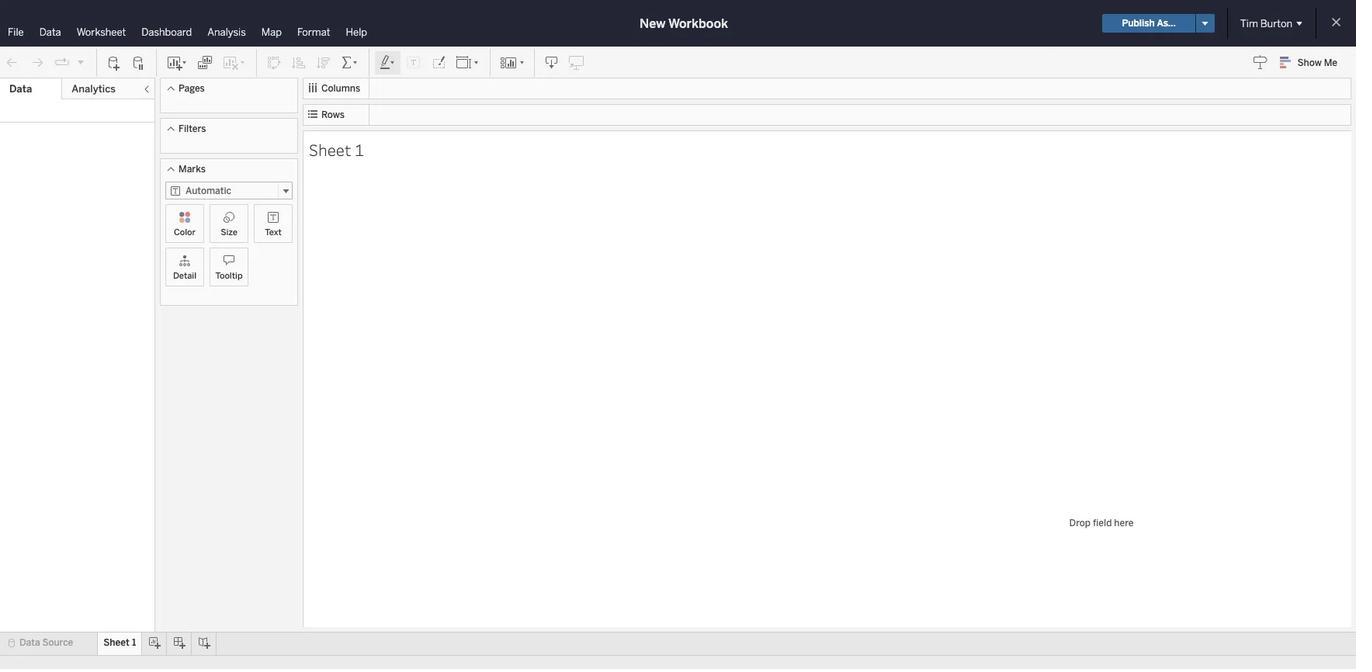 Task type: describe. For each thing, give the bounding box(es) containing it.
2 vertical spatial data
[[19, 637, 40, 648]]

file
[[8, 26, 24, 38]]

format
[[297, 26, 330, 38]]

tim
[[1240, 17, 1258, 29]]

to use edit in desktop, save the workbook outside of personal space image
[[569, 55, 585, 70]]

totals image
[[341, 55, 359, 70]]

1 horizontal spatial 1
[[355, 139, 364, 160]]

format workbook image
[[431, 55, 446, 70]]

new worksheet image
[[166, 55, 188, 70]]

show/hide cards image
[[500, 55, 525, 70]]

pages
[[179, 83, 205, 94]]

pause auto updates image
[[131, 55, 147, 70]]

redo image
[[29, 55, 45, 70]]

data guide image
[[1253, 54, 1268, 70]]

analysis
[[207, 26, 246, 38]]

fit image
[[456, 55, 480, 70]]

duplicate image
[[197, 55, 213, 70]]

0 horizontal spatial replay animation image
[[54, 55, 70, 70]]

tooltip
[[215, 271, 243, 281]]

swap rows and columns image
[[266, 55, 282, 70]]

dashboard
[[141, 26, 192, 38]]

sort descending image
[[316, 55, 331, 70]]

download image
[[544, 55, 560, 70]]

highlight image
[[379, 55, 397, 70]]

publish as... button
[[1103, 14, 1195, 33]]

workbook
[[668, 16, 728, 31]]

show me
[[1298, 57, 1337, 68]]

sort ascending image
[[291, 55, 307, 70]]

0 vertical spatial data
[[39, 26, 61, 38]]

0 vertical spatial sheet
[[309, 139, 351, 160]]

1 vertical spatial 1
[[132, 637, 136, 648]]

data source
[[19, 637, 73, 648]]



Task type: vqa. For each thing, say whether or not it's contained in the screenshot.
here
yes



Task type: locate. For each thing, give the bounding box(es) containing it.
replay animation image
[[54, 55, 70, 70], [76, 57, 85, 66]]

detail
[[173, 271, 196, 281]]

replay animation image up 'analytics'
[[76, 57, 85, 66]]

text
[[265, 227, 282, 238]]

sheet 1
[[309, 139, 364, 160], [103, 637, 136, 648]]

1 vertical spatial data
[[9, 83, 32, 95]]

field
[[1093, 517, 1112, 528]]

filters
[[179, 123, 206, 134]]

1 vertical spatial sheet
[[103, 637, 130, 648]]

tim burton
[[1240, 17, 1292, 29]]

here
[[1114, 517, 1134, 528]]

drop field here
[[1069, 517, 1134, 528]]

analytics
[[72, 83, 116, 95]]

1 down columns
[[355, 139, 364, 160]]

data up the redo icon on the left
[[39, 26, 61, 38]]

sheet
[[309, 139, 351, 160], [103, 637, 130, 648]]

sheet 1 right the source
[[103, 637, 136, 648]]

burton
[[1260, 17, 1292, 29]]

replay animation image right the redo icon on the left
[[54, 55, 70, 70]]

data down undo image
[[9, 83, 32, 95]]

1
[[355, 139, 364, 160], [132, 637, 136, 648]]

me
[[1324, 57, 1337, 68]]

new data source image
[[106, 55, 122, 70]]

sheet 1 down rows
[[309, 139, 364, 160]]

columns
[[321, 83, 360, 94]]

map
[[261, 26, 282, 38]]

1 horizontal spatial sheet
[[309, 139, 351, 160]]

publish
[[1122, 18, 1155, 29]]

0 horizontal spatial 1
[[132, 637, 136, 648]]

size
[[221, 227, 237, 238]]

as...
[[1157, 18, 1176, 29]]

new
[[640, 16, 666, 31]]

show
[[1298, 57, 1322, 68]]

worksheet
[[77, 26, 126, 38]]

1 vertical spatial sheet 1
[[103, 637, 136, 648]]

rows
[[321, 109, 345, 120]]

0 vertical spatial 1
[[355, 139, 364, 160]]

marks
[[179, 164, 206, 175]]

data
[[39, 26, 61, 38], [9, 83, 32, 95], [19, 637, 40, 648]]

0 vertical spatial sheet 1
[[309, 139, 364, 160]]

collapse image
[[142, 85, 151, 94]]

sheet right the source
[[103, 637, 130, 648]]

1 horizontal spatial sheet 1
[[309, 139, 364, 160]]

source
[[42, 637, 73, 648]]

drop
[[1069, 517, 1091, 528]]

new workbook
[[640, 16, 728, 31]]

show labels image
[[406, 55, 421, 70]]

help
[[346, 26, 367, 38]]

undo image
[[5, 55, 20, 70]]

1 horizontal spatial replay animation image
[[76, 57, 85, 66]]

data left the source
[[19, 637, 40, 648]]

sheet down rows
[[309, 139, 351, 160]]

color
[[174, 227, 196, 238]]

clear sheet image
[[222, 55, 247, 70]]

0 horizontal spatial sheet 1
[[103, 637, 136, 648]]

show me button
[[1273, 50, 1351, 75]]

0 horizontal spatial sheet
[[103, 637, 130, 648]]

1 right the source
[[132, 637, 136, 648]]

publish as...
[[1122, 18, 1176, 29]]



